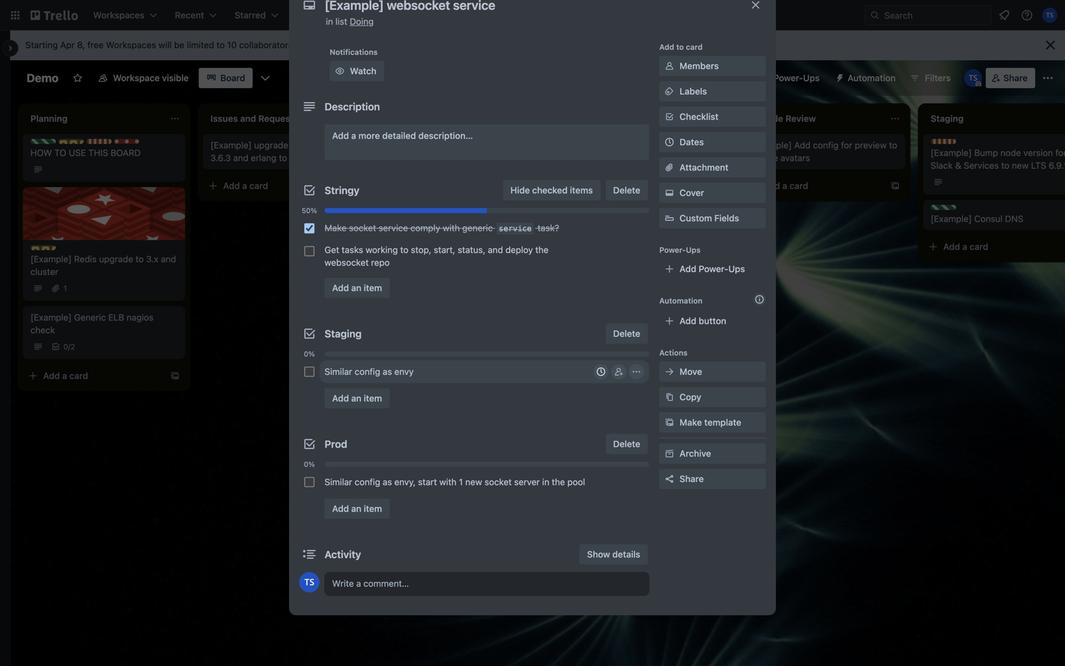 Task type: vqa. For each thing, say whether or not it's contained in the screenshot.
assignments,
no



Task type: describe. For each thing, give the bounding box(es) containing it.
[example] for [example] upgrade rabbitmq to 3.6.3 and erlang to 19.0?
[[211, 140, 252, 150]]

to left 10
[[217, 40, 225, 50]]

0 horizontal spatial in
[[326, 16, 333, 27]]

add a card button for handle
[[744, 176, 883, 196]]

0 vertical spatial share
[[1004, 73, 1029, 83]]

move
[[680, 366, 703, 377]]

limits
[[424, 40, 446, 50]]

sm image for move
[[664, 365, 676, 378]]

stringy group
[[299, 217, 650, 273]]

board link
[[199, 68, 253, 88]]

envy,
[[395, 477, 416, 487]]

[example] bump node version for slack & services to new lts 6.9.1
[[931, 148, 1066, 171]]

cover link
[[660, 183, 766, 203]]

0 horizontal spatial power-
[[660, 246, 686, 254]]

card for ids add a card button
[[430, 198, 449, 209]]

card up members
[[686, 43, 703, 51]]

power-ups inside power-ups button
[[774, 73, 820, 83]]

for inside [example] bump node version for slack & services to new lts 6.9.1
[[1056, 148, 1066, 158]]

upgrade inside [example] redis upgrade to 3.x and cluster
[[99, 254, 133, 264]]

1 horizontal spatial 1
[[459, 477, 463, 487]]

visible
[[162, 73, 189, 83]]

archive link
[[660, 444, 766, 464]]

unshippable!
[[127, 140, 175, 148]]

none checkbox inside stringy group
[[305, 223, 315, 233]]

1 for 1 / 4
[[586, 157, 590, 166]]

a up comply
[[423, 198, 428, 209]]

1 vertical spatial in
[[543, 477, 550, 487]]

get
[[325, 245, 340, 255]]

ups inside add power-ups link
[[729, 264, 746, 274]]

and for [example] upgrade rabbitmq to 3.6.3 and erlang to 19.0?
[[233, 153, 249, 163]]

new inside [example] bump node version for slack & services to new lts 6.9.1
[[1013, 160, 1030, 171]]

the inside get tasks working to stop, start, status, and deploy the websocket repo
[[536, 245, 549, 255]]

customize views image
[[259, 72, 272, 84]]

workspace
[[113, 73, 160, 83]]

copy link
[[660, 387, 766, 407]]

create button
[[368, 5, 411, 25]]

0 / 2
[[63, 342, 75, 351]]

config for envy,
[[355, 477, 381, 487]]

/ for 0
[[68, 342, 71, 351]]

1 vertical spatial the
[[552, 477, 565, 487]]

config for envy
[[355, 366, 381, 377]]

working
[[366, 245, 398, 255]]

similar for similar config as envy
[[325, 366, 353, 377]]

to up members
[[677, 43, 684, 51]]

prod
[[658, 186, 677, 196]]

0 vertical spatial more
[[323, 40, 344, 50]]

make socket service comply with generic service task?
[[325, 223, 560, 233]]

add a more detailed description… link
[[325, 124, 650, 160]]

checked
[[533, 185, 568, 195]]

0 horizontal spatial color: green, title: "verified in staging" element
[[30, 139, 56, 144]]

stringy
[[325, 184, 360, 196]]

[example] migrate to longer ebs/snapshot resources ids
[[391, 140, 506, 163]]

[example] redis upgrade to 3.x and cluster link
[[30, 253, 178, 278]]

add up "activity"
[[332, 503, 349, 514]]

ids
[[493, 153, 506, 163]]

apr
[[60, 40, 75, 50]]

create from template… image for [example] migrate to longer ebs/snapshot resources ids
[[530, 199, 541, 209]]

1 horizontal spatial tara schultz (taraschultz7) image
[[965, 69, 983, 87]]

version
[[1024, 148, 1054, 158]]

add to card
[[660, 43, 703, 51]]

in list doing
[[326, 16, 374, 27]]

3.x
[[146, 254, 159, 264]]

longer
[[479, 140, 505, 150]]

3.6.3
[[211, 153, 231, 163]]

create
[[375, 10, 403, 20]]

add an item button for staging
[[325, 388, 390, 409]]

1 delete from the top
[[614, 185, 641, 195]]

0 notifications image
[[997, 8, 1013, 23]]

1 color: orange, title: "manual deploy steps" element from the left
[[86, 139, 112, 144]]

service for websocket
[[661, 140, 691, 150]]

activity
[[325, 549, 361, 561]]

sm image for make template
[[664, 416, 676, 429]]

hide checked items
[[511, 185, 593, 195]]

cover
[[680, 187, 705, 198]]

doing link
[[350, 16, 374, 27]]

create from template… image for [example] upgrade rabbitmq to 3.6.3 and erlang to 19.0?
[[350, 181, 360, 191]]

automation inside automation button
[[848, 73, 897, 83]]

labels link
[[660, 81, 766, 102]]

[example] snowplow prod run failed 10/23
[[571, 186, 717, 209]]

elb
[[108, 312, 124, 323]]

an for staging
[[352, 393, 362, 404]]

be
[[174, 40, 185, 50]]

1 horizontal spatial more
[[359, 130, 380, 141]]

check
[[30, 325, 55, 335]]

resources
[[450, 153, 491, 163]]

[example] websocket service link
[[571, 139, 718, 152]]

0 vertical spatial websocket
[[615, 140, 659, 150]]

add power-ups
[[680, 264, 746, 274]]

0 horizontal spatial share
[[680, 474, 704, 484]]

to left '19.0?'
[[279, 153, 287, 163]]

sm image left move
[[631, 365, 643, 378]]

use
[[69, 148, 86, 158]]

an for prod
[[352, 503, 362, 514]]

make for make template
[[680, 417, 703, 428]]

1 vertical spatial power-ups
[[660, 246, 701, 254]]

custom fields button
[[660, 212, 766, 225]]

detailed
[[383, 130, 416, 141]]

add down [example] consul dns
[[944, 241, 961, 252]]

Similar config as envy, start with 1 new socket server in the pool checkbox
[[305, 477, 315, 487]]

add up comply
[[404, 198, 420, 209]]

[example] add config for preview to handle avatars
[[751, 140, 898, 163]]

4
[[592, 157, 597, 166]]

preview
[[855, 140, 887, 150]]

workspaces
[[106, 40, 156, 50]]

add a card button down [example] consul dns link
[[924, 237, 1063, 257]]

about
[[347, 40, 370, 50]]

automation button
[[831, 68, 904, 88]]

lts
[[1032, 160, 1047, 171]]

start,
[[434, 245, 456, 255]]

sm image for labels
[[664, 85, 676, 98]]

collaborators.
[[239, 40, 296, 50]]

add inside the [example] add config for preview to handle avatars
[[795, 140, 811, 150]]

description…
[[419, 130, 473, 141]]

[example] generic elb nagios check link
[[30, 311, 178, 337]]

1 horizontal spatial color: yellow, title: "ready to merge" element
[[58, 139, 84, 144]]

details
[[613, 549, 641, 560]]

similar config as envy, start with 1 new socket server in the pool
[[325, 477, 586, 487]]

power-ups button
[[749, 68, 828, 88]]

similar for similar config as envy, start with 1 new socket server in the pool
[[325, 477, 353, 487]]

[example] upgrade rabbitmq to 3.6.3 and erlang to 19.0? link
[[211, 139, 358, 164]]

as for envy
[[383, 366, 392, 377]]

1 vertical spatial new
[[466, 477, 483, 487]]

card for handle's add a card button
[[790, 181, 809, 191]]

sm image for members
[[664, 60, 676, 72]]

add down 3.6.3
[[223, 181, 240, 191]]

1 delete link from the top
[[606, 180, 648, 200]]

with inside stringy group
[[443, 223, 460, 233]]

open information menu image
[[1022, 9, 1034, 22]]

items
[[570, 185, 593, 195]]

1 for 1
[[63, 284, 67, 293]]

0% for staging
[[304, 350, 315, 358]]

0 horizontal spatial share button
[[660, 469, 766, 489]]

and for [example] redis upgrade to 3.x and cluster
[[161, 254, 176, 264]]

comply
[[411, 223, 441, 233]]

color: red, title: "unshippable!" element
[[114, 139, 175, 148]]

[example] for [example] redis upgrade to 3.x and cluster
[[30, 254, 72, 264]]

demo
[[27, 71, 59, 85]]

1 vertical spatial color: yellow, title: "ready to merge" element
[[30, 245, 56, 250]]

[example] for [example] add config for preview to handle avatars
[[751, 140, 792, 150]]

item for stringy
[[364, 283, 382, 293]]

an for stringy
[[352, 283, 362, 293]]

0 horizontal spatial automation
[[660, 296, 703, 305]]

staging
[[325, 328, 362, 340]]

[example] add config for preview to handle avatars link
[[751, 139, 898, 164]]

/ for 1
[[590, 157, 592, 166]]

task?
[[538, 223, 560, 233]]

[example] for [example] generic elb nagios check
[[30, 312, 72, 323]]

primary element
[[0, 0, 1066, 30]]

add down custom
[[680, 264, 697, 274]]

start
[[418, 477, 437, 487]]

to inside the [example] add config for preview to handle avatars
[[890, 140, 898, 150]]

[example] websocket service
[[571, 140, 691, 150]]

add a card down [example] consul dns
[[944, 241, 989, 252]]

item for staging
[[364, 393, 382, 404]]

deploy
[[506, 245, 533, 255]]

add button
[[680, 316, 727, 326]]

to inside get tasks working to stop, start, status, and deploy the websocket repo
[[401, 245, 409, 255]]

members
[[680, 61, 719, 71]]

delete link for staging
[[606, 324, 648, 344]]

custom fields
[[680, 213, 740, 223]]

board
[[111, 148, 141, 158]]

show menu image
[[1042, 72, 1055, 84]]

redis
[[74, 254, 97, 264]]

ebs/snapshot
[[391, 153, 448, 163]]

add an item for staging
[[332, 393, 382, 404]]

search image
[[871, 10, 881, 20]]

starting
[[25, 40, 58, 50]]

a down avatars
[[783, 181, 788, 191]]

config inside the [example] add config for preview to handle avatars
[[814, 140, 839, 150]]

learn
[[298, 40, 321, 50]]



Task type: locate. For each thing, give the bounding box(es) containing it.
move link
[[660, 362, 766, 382]]

service up deploy
[[499, 224, 532, 233]]

add down similar config as envy
[[332, 393, 349, 404]]

a down 0 on the bottom left
[[62, 371, 67, 381]]

run
[[679, 186, 693, 196]]

2 as from the top
[[383, 477, 392, 487]]

an down tasks
[[352, 283, 362, 293]]

10
[[227, 40, 237, 50]]

add a card button down avatars
[[744, 176, 883, 196]]

similar right similar config as envy, start with 1 new socket server in the pool checkbox at the left bottom
[[325, 477, 353, 487]]

add an item down repo
[[332, 283, 382, 293]]

config left envy
[[355, 366, 381, 377]]

1 horizontal spatial in
[[543, 477, 550, 487]]

2 delete from the top
[[614, 328, 641, 339]]

more
[[323, 40, 344, 50], [359, 130, 380, 141]]

delete link for prod
[[606, 434, 648, 454]]

add an item up "activity"
[[332, 503, 382, 514]]

1 vertical spatial 1
[[63, 284, 67, 293]]

2 horizontal spatial 1
[[586, 157, 590, 166]]

add a card button up make socket service comply with generic service task?
[[383, 194, 523, 214]]

1 vertical spatial more
[[359, 130, 380, 141]]

to down node
[[1002, 160, 1010, 171]]

color: orange, title: "manual deploy steps" element up slack
[[931, 139, 957, 144]]

3 delete link from the top
[[606, 434, 648, 454]]

create from template… image
[[891, 181, 901, 191], [711, 227, 721, 237], [170, 371, 180, 381]]

create from template… image for handle's add a card button
[[891, 181, 901, 191]]

add a card for upgrade
[[223, 181, 268, 191]]

1 similar from the top
[[325, 366, 353, 377]]

sm image inside move link
[[664, 365, 676, 378]]

the
[[536, 245, 549, 255], [552, 477, 565, 487]]

upgrade up erlang
[[254, 140, 288, 150]]

1 horizontal spatial service
[[499, 224, 532, 233]]

make up "get"
[[325, 223, 347, 233]]

0 vertical spatial the
[[536, 245, 549, 255]]

0 vertical spatial create from template… image
[[350, 181, 360, 191]]

Search field
[[881, 6, 992, 25]]

1 vertical spatial create from template… image
[[711, 227, 721, 237]]

template
[[705, 417, 742, 428]]

0 horizontal spatial create from template… image
[[350, 181, 360, 191]]

to inside [example] migrate to longer ebs/snapshot resources ids
[[468, 140, 476, 150]]

service
[[661, 140, 691, 150], [379, 223, 408, 233], [499, 224, 532, 233]]

notifications
[[330, 48, 378, 56]]

sm image for watch
[[334, 65, 346, 77]]

add an item button
[[325, 278, 390, 298], [325, 388, 390, 409], [325, 499, 390, 519]]

automation up add button at the right of page
[[660, 296, 703, 305]]

[example] for [example] bump node version for slack & services to new lts 6.9.1
[[931, 148, 973, 158]]

for up 6.9.1
[[1056, 148, 1066, 158]]

dates button
[[660, 132, 766, 152]]

as left envy
[[383, 366, 392, 377]]

websocket inside get tasks working to stop, start, status, and deploy the websocket repo
[[325, 257, 369, 268]]

0 vertical spatial new
[[1013, 160, 1030, 171]]

1 horizontal spatial power-
[[699, 264, 729, 274]]

with
[[443, 223, 460, 233], [440, 477, 457, 487]]

list
[[336, 16, 348, 27]]

0 horizontal spatial and
[[161, 254, 176, 264]]

1 vertical spatial an
[[352, 393, 362, 404]]

add power-ups link
[[660, 259, 766, 279]]

0 vertical spatial in
[[326, 16, 333, 27]]

0% up the similar config as envy option
[[304, 350, 315, 358]]

1 vertical spatial add an item button
[[325, 388, 390, 409]]

ups inside power-ups button
[[804, 73, 820, 83]]

sm image left make template
[[664, 416, 676, 429]]

[example] left consul
[[931, 214, 973, 224]]

sm image inside copy link
[[664, 391, 676, 404]]

color: green, title: "verified in staging" element
[[30, 139, 56, 144], [931, 205, 957, 210]]

2 an from the top
[[352, 393, 362, 404]]

get tasks working to stop, start, status, and deploy the websocket repo
[[325, 245, 549, 268]]

add an item button up "activity"
[[325, 499, 390, 519]]

1 horizontal spatial automation
[[848, 73, 897, 83]]

sm image for archive
[[664, 447, 676, 460]]

0 vertical spatial create from template… image
[[891, 181, 901, 191]]

[example] for [example] migrate to longer ebs/snapshot resources ids
[[391, 140, 432, 150]]

3 delete from the top
[[614, 439, 641, 449]]

2 vertical spatial sm image
[[664, 447, 676, 460]]

2 add an item from the top
[[332, 393, 382, 404]]

add a card button down 2
[[23, 366, 162, 386]]

None checkbox
[[305, 223, 315, 233]]

to inside [example] redis upgrade to 3.x and cluster
[[136, 254, 144, 264]]

this
[[88, 148, 108, 158]]

[example] up & at the top right of page
[[931, 148, 973, 158]]

card for erlang add a card button
[[250, 181, 268, 191]]

add a card down erlang
[[223, 181, 268, 191]]

0 horizontal spatial socket
[[349, 223, 376, 233]]

0 horizontal spatial tara schultz (taraschultz7) image
[[299, 572, 320, 593]]

socket up tasks
[[349, 223, 376, 233]]

1 vertical spatial 0%
[[304, 460, 315, 469]]

prod
[[325, 438, 348, 450]]

add a card for add
[[764, 181, 809, 191]]

1 vertical spatial make
[[680, 417, 703, 428]]

an down similar config as envy
[[352, 393, 362, 404]]

0 horizontal spatial make
[[325, 223, 347, 233]]

1 vertical spatial share button
[[660, 469, 766, 489]]

tasks
[[342, 245, 364, 255]]

item for prod
[[364, 503, 382, 514]]

[example] migrate to longer ebs/snapshot resources ids link
[[391, 139, 538, 164]]

similar
[[325, 366, 353, 377], [325, 477, 353, 487]]

2 horizontal spatial create from template… image
[[891, 181, 901, 191]]

2 horizontal spatial service
[[661, 140, 691, 150]]

share left show menu icon
[[1004, 73, 1029, 83]]

a down [example] consul dns
[[963, 241, 968, 252]]

add an item button for stringy
[[325, 278, 390, 298]]

1 horizontal spatial socket
[[485, 477, 512, 487]]

1 horizontal spatial create from template… image
[[530, 199, 541, 209]]

ups left automation button
[[804, 73, 820, 83]]

0 vertical spatial color: green, title: "verified in staging" element
[[30, 139, 56, 144]]

0 vertical spatial with
[[443, 223, 460, 233]]

[example] inside the [example] add config for preview to handle avatars
[[751, 140, 792, 150]]

1 horizontal spatial make
[[680, 417, 703, 428]]

watch button
[[330, 61, 384, 81]]

1 horizontal spatial color: green, title: "verified in staging" element
[[931, 205, 957, 210]]

2 color: orange, title: "manual deploy steps" element from the left
[[931, 139, 957, 144]]

create from template… image for add a card button under 2
[[170, 371, 180, 381]]

1 horizontal spatial /
[[590, 157, 592, 166]]

sm image right power-ups button
[[831, 68, 848, 86]]

the right deploy
[[536, 245, 549, 255]]

how to use this board
[[30, 148, 141, 158]]

similar right the similar config as envy option
[[325, 366, 353, 377]]

sm image for cover
[[664, 187, 676, 199]]

show
[[588, 549, 611, 560]]

2 vertical spatial delete link
[[606, 434, 648, 454]]

0 horizontal spatial power-ups
[[660, 246, 701, 254]]

sm image for copy
[[664, 391, 676, 404]]

delete link
[[606, 180, 648, 200], [606, 324, 648, 344], [606, 434, 648, 454]]

make template link
[[660, 412, 766, 433]]

3 an from the top
[[352, 503, 362, 514]]

share button left show menu icon
[[986, 68, 1036, 88]]

1 vertical spatial item
[[364, 393, 382, 404]]

a down [example] upgrade rabbitmq to 3.6.3 and erlang to 19.0?
[[242, 181, 247, 191]]

1 horizontal spatial for
[[1056, 148, 1066, 158]]

1 sm image from the top
[[664, 365, 676, 378]]

0 horizontal spatial 1
[[63, 284, 67, 293]]

3 add an item button from the top
[[325, 499, 390, 519]]

power-
[[774, 73, 804, 83], [660, 246, 686, 254], [699, 264, 729, 274]]

0 horizontal spatial new
[[466, 477, 483, 487]]

0 vertical spatial item
[[364, 283, 382, 293]]

[example] redis upgrade to 3.x and cluster
[[30, 254, 176, 277]]

make inside stringy group
[[325, 223, 347, 233]]

0 horizontal spatial upgrade
[[99, 254, 133, 264]]

2 similar from the top
[[325, 477, 353, 487]]

1 vertical spatial similar
[[325, 477, 353, 487]]

sm image inside watch button
[[334, 65, 346, 77]]

sm image
[[664, 60, 676, 72], [334, 65, 346, 77], [831, 68, 848, 86], [664, 85, 676, 98], [664, 187, 676, 199], [631, 365, 643, 378], [664, 391, 676, 404]]

1 add an item from the top
[[332, 283, 382, 293]]

pool
[[568, 477, 586, 487]]

to
[[54, 148, 66, 158]]

[example] up "1 / 4"
[[571, 140, 612, 150]]

3 sm image from the top
[[664, 447, 676, 460]]

tara schultz (taraschultz7) image
[[1043, 8, 1058, 23]]

1 vertical spatial create from template… image
[[530, 199, 541, 209]]

1 vertical spatial color: green, title: "verified in staging" element
[[931, 205, 957, 210]]

item
[[364, 283, 382, 293], [364, 393, 382, 404], [364, 503, 382, 514]]

0 vertical spatial add an item
[[332, 283, 382, 293]]

card for add a card button under 2
[[69, 371, 88, 381]]

/
[[590, 157, 592, 166], [68, 342, 71, 351]]

with up start,
[[443, 223, 460, 233]]

0 vertical spatial /
[[590, 157, 592, 166]]

[example] up check at the left of the page
[[30, 312, 72, 323]]

cluster
[[30, 266, 58, 277]]

ups down fields
[[729, 264, 746, 274]]

2 horizontal spatial and
[[488, 245, 503, 255]]

19.0?
[[290, 153, 311, 163]]

0 vertical spatial color: yellow, title: "ready to merge" element
[[58, 139, 84, 144]]

2 item from the top
[[364, 393, 382, 404]]

nagios
[[127, 312, 154, 323]]

1 vertical spatial upgrade
[[99, 254, 133, 264]]

0 vertical spatial power-
[[774, 73, 804, 83]]

1 vertical spatial with
[[440, 477, 457, 487]]

add an item button down similar config as envy
[[325, 388, 390, 409]]

watch
[[350, 66, 377, 76]]

copy
[[680, 392, 702, 402]]

Similar config as envy checkbox
[[305, 367, 315, 377]]

add down description
[[332, 130, 349, 141]]

sm image for automation
[[831, 68, 848, 86]]

delete for staging
[[614, 328, 641, 339]]

sm image inside cover 'link'
[[664, 187, 676, 199]]

make
[[325, 223, 347, 233], [680, 417, 703, 428]]

color: green, title: "verified in staging" element up 'how'
[[30, 139, 56, 144]]

2 horizontal spatial power-
[[774, 73, 804, 83]]

0 vertical spatial delete
[[614, 185, 641, 195]]

color: yellow, title: "ready to merge" element
[[58, 139, 84, 144], [30, 245, 56, 250]]

as left envy,
[[383, 477, 392, 487]]

0 horizontal spatial create from template… image
[[170, 371, 180, 381]]

0 vertical spatial socket
[[349, 223, 376, 233]]

1 vertical spatial tara schultz (taraschultz7) image
[[299, 572, 320, 593]]

2 vertical spatial create from template… image
[[170, 371, 180, 381]]

0 horizontal spatial ups
[[686, 246, 701, 254]]

websocket up snowplow
[[615, 140, 659, 150]]

0 vertical spatial power-ups
[[774, 73, 820, 83]]

add left button
[[680, 316, 697, 326]]

share button
[[986, 68, 1036, 88], [660, 469, 766, 489]]

for
[[842, 140, 853, 150], [1056, 148, 1066, 158]]

1 an from the top
[[352, 283, 362, 293]]

power- inside button
[[774, 73, 804, 83]]

color: green, title: "verified in staging" element up [example] consul dns
[[931, 205, 957, 210]]

0 vertical spatial as
[[383, 366, 392, 377]]

avatars
[[781, 153, 811, 163]]

[example] inside '[example] snowplow prod run failed 10/23'
[[571, 186, 612, 196]]

add a card down 0 on the bottom left
[[43, 371, 88, 381]]

0 horizontal spatial more
[[323, 40, 344, 50]]

card up make socket service comply with generic service task?
[[430, 198, 449, 209]]

add inside button
[[680, 316, 697, 326]]

[example] for [example] websocket service
[[571, 140, 612, 150]]

1 horizontal spatial create from template… image
[[711, 227, 721, 237]]

1 horizontal spatial websocket
[[615, 140, 659, 150]]

1 vertical spatial power-
[[660, 246, 686, 254]]

as for envy,
[[383, 477, 392, 487]]

1 up [example] generic elb nagios check
[[63, 284, 67, 293]]

add up members link
[[660, 43, 675, 51]]

add up avatars
[[795, 140, 811, 150]]

actions
[[660, 348, 688, 357]]

to left 3.x
[[136, 254, 144, 264]]

checklist
[[680, 111, 719, 122]]

1 as from the top
[[383, 366, 392, 377]]

sm image left "run"
[[664, 187, 676, 199]]

automation left filters "button"
[[848, 73, 897, 83]]

service for socket
[[379, 223, 408, 233]]

socket inside stringy group
[[349, 223, 376, 233]]

&
[[956, 160, 962, 171]]

snowplow
[[615, 186, 655, 196]]

1 vertical spatial ups
[[686, 246, 701, 254]]

sm image inside the labels link
[[664, 85, 676, 98]]

add an item
[[332, 283, 382, 293], [332, 393, 382, 404], [332, 503, 382, 514]]

2 vertical spatial delete
[[614, 439, 641, 449]]

[example] upgrade rabbitmq to 3.6.3 and erlang to 19.0?
[[211, 140, 338, 163]]

and inside [example] redis upgrade to 3.x and cluster
[[161, 254, 176, 264]]

Get tasks working to stop, start, status, and deploy the websocket repo checkbox
[[305, 246, 315, 256]]

websocket down tasks
[[325, 257, 369, 268]]

0% for prod
[[304, 460, 315, 469]]

for inside the [example] add config for preview to handle avatars
[[842, 140, 853, 150]]

add a card down avatars
[[764, 181, 809, 191]]

sm image left copy
[[664, 391, 676, 404]]

color: orange, title: "manual deploy steps" element up this
[[86, 139, 112, 144]]

board
[[221, 73, 245, 83]]

0 horizontal spatial /
[[68, 342, 71, 351]]

the left "pool"
[[552, 477, 565, 487]]

2 add an item button from the top
[[325, 388, 390, 409]]

service inside make socket service comply with generic service task?
[[499, 224, 532, 233]]

envy
[[395, 366, 414, 377]]

sm image inside make template link
[[664, 416, 676, 429]]

add a card up comply
[[404, 198, 449, 209]]

tara schultz (taraschultz7) image
[[965, 69, 983, 87], [299, 572, 320, 593]]

[example] consul dns
[[931, 214, 1024, 224]]

add an item button for prod
[[325, 499, 390, 519]]

1 vertical spatial socket
[[485, 477, 512, 487]]

0 horizontal spatial websocket
[[325, 257, 369, 268]]

add a card button for ids
[[383, 194, 523, 214]]

new down node
[[1013, 160, 1030, 171]]

upgrade inside [example] upgrade rabbitmq to 3.6.3 and erlang to 19.0?
[[254, 140, 288, 150]]

consul
[[975, 214, 1003, 224]]

color: orange, title: "manual deploy steps" element
[[86, 139, 112, 144], [931, 139, 957, 144]]

power-ups
[[774, 73, 820, 83], [660, 246, 701, 254]]

for left preview
[[842, 140, 853, 150]]

[example] inside [example] migrate to longer ebs/snapshot resources ids
[[391, 140, 432, 150]]

[example] inside [example] generic elb nagios check
[[30, 312, 72, 323]]

2 0% from the top
[[304, 460, 315, 469]]

and inside get tasks working to stop, start, status, and deploy the websocket repo
[[488, 245, 503, 255]]

0 horizontal spatial color: yellow, title: "ready to merge" element
[[30, 245, 56, 250]]

1 vertical spatial websocket
[[325, 257, 369, 268]]

dates
[[680, 137, 704, 147]]

in right server
[[543, 477, 550, 487]]

handle
[[751, 153, 779, 163]]

add down check at the left of the page
[[43, 371, 60, 381]]

and right 3.x
[[161, 254, 176, 264]]

with right start
[[440, 477, 457, 487]]

[example] inside [example] upgrade rabbitmq to 3.6.3 and erlang to 19.0?
[[211, 140, 252, 150]]

Board name text field
[[20, 68, 65, 88]]

1 horizontal spatial share
[[1004, 73, 1029, 83]]

ups up the 'add power-ups'
[[686, 246, 701, 254]]

an up "activity"
[[352, 503, 362, 514]]

make for make socket service comply with generic service task?
[[325, 223, 347, 233]]

to left stop,
[[401, 245, 409, 255]]

sm image down add to card
[[664, 60, 676, 72]]

0 vertical spatial config
[[814, 140, 839, 150]]

2 delete link from the top
[[606, 324, 648, 344]]

config left envy,
[[355, 477, 381, 487]]

1 vertical spatial add an item
[[332, 393, 382, 404]]

0
[[63, 342, 68, 351]]

Write a comment text field
[[325, 572, 650, 595]]

delete for prod
[[614, 439, 641, 449]]

0 vertical spatial tara schultz (taraschultz7) image
[[965, 69, 983, 87]]

1 vertical spatial automation
[[660, 296, 703, 305]]

2 horizontal spatial ups
[[804, 73, 820, 83]]

star or unstar board image
[[73, 73, 83, 83]]

add a card button for erlang
[[203, 176, 343, 196]]

0 vertical spatial ups
[[804, 73, 820, 83]]

collaborator
[[373, 40, 422, 50]]

1 horizontal spatial power-ups
[[774, 73, 820, 83]]

to up resources
[[468, 140, 476, 150]]

and inside [example] upgrade rabbitmq to 3.6.3 and erlang to 19.0?
[[233, 153, 249, 163]]

create from template… image
[[350, 181, 360, 191], [530, 199, 541, 209]]

upgrade right redis
[[99, 254, 133, 264]]

2 vertical spatial ups
[[729, 264, 746, 274]]

sm image inside members link
[[664, 60, 676, 72]]

3 item from the top
[[364, 503, 382, 514]]

[example] for [example] snowplow prod run failed 10/23
[[571, 186, 612, 196]]

sm image inside archive "link"
[[664, 447, 676, 460]]

show details
[[588, 549, 641, 560]]

2 vertical spatial power-
[[699, 264, 729, 274]]

card down erlang
[[250, 181, 268, 191]]

add a more detailed description…
[[332, 130, 473, 141]]

button
[[699, 316, 727, 326]]

1 horizontal spatial upgrade
[[254, 140, 288, 150]]

a inside add a more detailed description… link
[[352, 130, 356, 141]]

add an item down similar config as envy
[[332, 393, 382, 404]]

[example] for [example] consul dns
[[931, 214, 973, 224]]

add a card for migrate
[[404, 198, 449, 209]]

sm image left archive
[[664, 447, 676, 460]]

add an item button down repo
[[325, 278, 390, 298]]

slack
[[931, 160, 954, 171]]

dns
[[1006, 214, 1024, 224]]

and right 3.6.3
[[233, 153, 249, 163]]

[example] inside [example] redis upgrade to 3.x and cluster
[[30, 254, 72, 264]]

migrate
[[434, 140, 466, 150]]

card for add a card button underneath [example] consul dns link
[[970, 241, 989, 252]]

1 horizontal spatial share button
[[986, 68, 1036, 88]]

[example] inside [example] bump node version for slack & services to new lts 6.9.1
[[931, 148, 973, 158]]

card down [example] consul dns
[[970, 241, 989, 252]]

[example]
[[211, 140, 252, 150], [391, 140, 432, 150], [571, 140, 612, 150], [751, 140, 792, 150], [931, 148, 973, 158], [571, 186, 612, 196], [931, 214, 973, 224], [30, 254, 72, 264], [30, 312, 72, 323]]

services
[[965, 160, 1000, 171]]

workspace visible button
[[90, 68, 196, 88]]

[example] bump node version for slack & services to new lts 6.9.1 link
[[931, 147, 1066, 172]]

1 vertical spatial as
[[383, 477, 392, 487]]

sm image inside automation button
[[831, 68, 848, 86]]

1 horizontal spatial ups
[[729, 264, 746, 274]]

failed
[[695, 186, 717, 196]]

checklist button
[[660, 107, 766, 127]]

to right rabbitmq in the left top of the page
[[330, 140, 338, 150]]

learn more about collaborator limits link
[[298, 40, 446, 50]]

to
[[217, 40, 225, 50], [677, 43, 684, 51], [330, 140, 338, 150], [468, 140, 476, 150], [890, 140, 898, 150], [279, 153, 287, 163], [1002, 160, 1010, 171], [401, 245, 409, 255], [136, 254, 144, 264]]

[example] up 3.6.3
[[211, 140, 252, 150]]

color: yellow, title: "ready to merge" element up use
[[58, 139, 84, 144]]

new right start
[[466, 477, 483, 487]]

service up working
[[379, 223, 408, 233]]

3 add an item from the top
[[332, 503, 382, 514]]

to right preview
[[890, 140, 898, 150]]

share down archive
[[680, 474, 704, 484]]

and left deploy
[[488, 245, 503, 255]]

more right learn
[[323, 40, 344, 50]]

1 0% from the top
[[304, 350, 315, 358]]

1 add an item button from the top
[[325, 278, 390, 298]]

a down description
[[352, 130, 356, 141]]

0 vertical spatial similar
[[325, 366, 353, 377]]

sm image
[[664, 365, 676, 378], [664, 416, 676, 429], [664, 447, 676, 460]]

None text field
[[319, 0, 737, 16]]

2 sm image from the top
[[664, 416, 676, 429]]

add an item for stringy
[[332, 283, 382, 293]]

2 vertical spatial 1
[[459, 477, 463, 487]]

doing
[[350, 16, 374, 27]]

how
[[30, 148, 52, 158]]

[example] up 10/23
[[571, 186, 612, 196]]

1 item from the top
[[364, 283, 382, 293]]

add down handle
[[764, 181, 781, 191]]

2 vertical spatial config
[[355, 477, 381, 487]]

sm image left the watch
[[334, 65, 346, 77]]

[example] up ebs/snapshot
[[391, 140, 432, 150]]

switch to… image
[[9, 9, 22, 22]]

to inside [example] bump node version for slack & services to new lts 6.9.1
[[1002, 160, 1010, 171]]

1 vertical spatial delete link
[[606, 324, 648, 344]]

add down "get"
[[332, 283, 349, 293]]

add an item for prod
[[332, 503, 382, 514]]

1 vertical spatial /
[[68, 342, 71, 351]]

50%
[[302, 207, 317, 215]]

status,
[[458, 245, 486, 255]]



